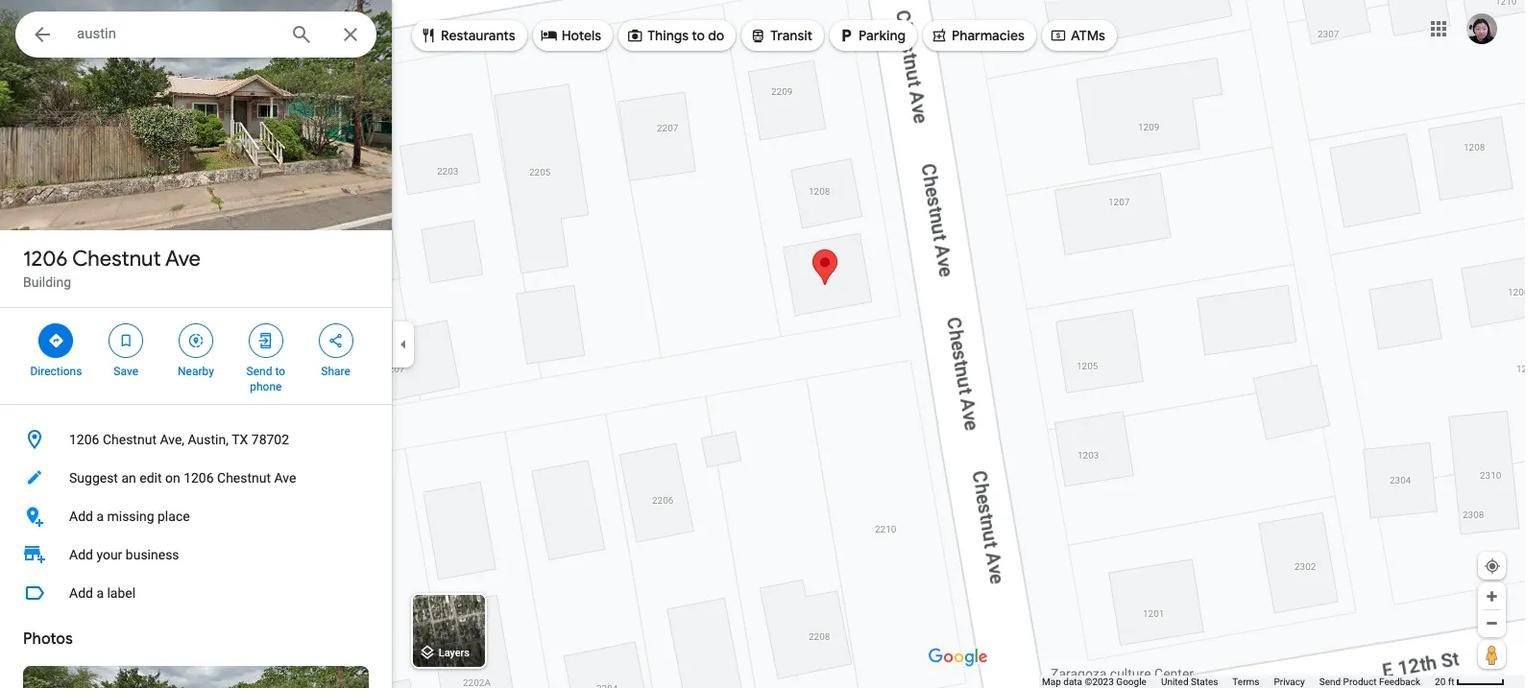 Task type: vqa. For each thing, say whether or not it's contained in the screenshot.
the left $49 LINK
no



Task type: describe. For each thing, give the bounding box(es) containing it.
add for add a label
[[69, 586, 93, 601]]

restaurants
[[441, 27, 516, 44]]

©2023
[[1085, 677, 1114, 688]]

privacy button
[[1274, 676, 1306, 689]]

map data ©2023 google
[[1043, 677, 1147, 688]]

add for add a missing place
[[69, 509, 93, 525]]

suggest an edit on 1206 chestnut ave button
[[0, 459, 392, 498]]

add your business link
[[0, 536, 392, 575]]

on
[[165, 471, 180, 486]]

20
[[1436, 677, 1446, 688]]


[[541, 25, 558, 46]]

78702
[[252, 432, 289, 448]]


[[47, 331, 65, 352]]

send for send product feedback
[[1320, 677, 1341, 688]]

united
[[1162, 677, 1189, 688]]


[[1050, 25, 1067, 46]]

data
[[1064, 677, 1083, 688]]

show your location image
[[1484, 558, 1502, 576]]

none field inside austin "field"
[[77, 22, 275, 45]]

send for send to phone
[[246, 365, 272, 379]]

a for missing
[[96, 509, 104, 525]]

zoom in image
[[1485, 590, 1500, 604]]


[[117, 331, 135, 352]]

ft
[[1449, 677, 1455, 688]]

add a label
[[69, 586, 136, 601]]

footer inside google maps element
[[1043, 676, 1436, 689]]

chestnut for ave
[[72, 246, 161, 273]]

map
[[1043, 677, 1062, 688]]

photos
[[23, 630, 73, 650]]


[[838, 25, 855, 46]]

suggest
[[69, 471, 118, 486]]

place
[[158, 509, 190, 525]]


[[31, 21, 54, 48]]

atms
[[1071, 27, 1106, 44]]

 parking
[[838, 25, 906, 46]]


[[627, 25, 644, 46]]

label
[[107, 586, 136, 601]]

austin field
[[15, 12, 377, 58]]

ave inside button
[[274, 471, 296, 486]]

privacy
[[1274, 677, 1306, 688]]

a for label
[[96, 586, 104, 601]]

1206 chestnut ave, austin, tx 78702 button
[[0, 421, 392, 459]]

phone
[[250, 380, 282, 394]]

states
[[1191, 677, 1219, 688]]

 transit
[[750, 25, 813, 46]]

things
[[648, 27, 689, 44]]

layers
[[439, 648, 470, 660]]



Task type: locate. For each thing, give the bounding box(es) containing it.
1206 inside button
[[69, 432, 99, 448]]

2 vertical spatial add
[[69, 586, 93, 601]]

1 vertical spatial ave
[[274, 471, 296, 486]]

tx
[[232, 432, 248, 448]]

1206 right the on at left
[[184, 471, 214, 486]]

send to phone
[[246, 365, 285, 394]]

ave up 
[[165, 246, 201, 273]]

2 add from the top
[[69, 548, 93, 563]]

 restaurants
[[420, 25, 516, 46]]

add left your
[[69, 548, 93, 563]]

united states
[[1162, 677, 1219, 688]]

chestnut
[[72, 246, 161, 273], [103, 432, 157, 448], [217, 471, 271, 486]]

1 vertical spatial chestnut
[[103, 432, 157, 448]]

0 vertical spatial ave
[[165, 246, 201, 273]]

to left do
[[692, 27, 705, 44]]

2 horizontal spatial 1206
[[184, 471, 214, 486]]

product
[[1344, 677, 1377, 688]]

google maps element
[[0, 0, 1526, 689]]


[[750, 25, 767, 46]]

google
[[1117, 677, 1147, 688]]

add inside button
[[69, 586, 93, 601]]

to
[[692, 27, 705, 44], [275, 365, 285, 379]]

a inside button
[[96, 509, 104, 525]]

ave,
[[160, 432, 185, 448]]

collapse side panel image
[[393, 334, 414, 355]]

edit
[[140, 471, 162, 486]]

0 horizontal spatial send
[[246, 365, 272, 379]]

1 vertical spatial a
[[96, 586, 104, 601]]

1 horizontal spatial ave
[[274, 471, 296, 486]]

1206
[[23, 246, 68, 273], [69, 432, 99, 448], [184, 471, 214, 486]]

parking
[[859, 27, 906, 44]]

 hotels
[[541, 25, 602, 46]]

1 vertical spatial send
[[1320, 677, 1341, 688]]

to up phone
[[275, 365, 285, 379]]

 pharmacies
[[931, 25, 1025, 46]]

to inside  things to do
[[692, 27, 705, 44]]

share
[[321, 365, 351, 379]]

send inside 'send to phone'
[[246, 365, 272, 379]]

0 vertical spatial add
[[69, 509, 93, 525]]

a left label
[[96, 586, 104, 601]]

terms
[[1233, 677, 1260, 688]]

1206 for ave
[[23, 246, 68, 273]]

1 add from the top
[[69, 509, 93, 525]]

1206 inside "1206 chestnut ave building"
[[23, 246, 68, 273]]

chestnut inside "1206 chestnut ave building"
[[72, 246, 161, 273]]

1206 inside button
[[184, 471, 214, 486]]

austin,
[[188, 432, 229, 448]]

0 horizontal spatial 1206
[[23, 246, 68, 273]]

add inside 'link'
[[69, 548, 93, 563]]

ave
[[165, 246, 201, 273], [274, 471, 296, 486]]

20 ft
[[1436, 677, 1455, 688]]

add down "suggest"
[[69, 509, 93, 525]]

hotels
[[562, 27, 602, 44]]


[[420, 25, 437, 46]]

united states button
[[1162, 676, 1219, 689]]

3 add from the top
[[69, 586, 93, 601]]

1206 up "suggest"
[[69, 432, 99, 448]]

add a label button
[[0, 575, 392, 613]]

 button
[[15, 12, 69, 61]]

2 a from the top
[[96, 586, 104, 601]]

add inside button
[[69, 509, 93, 525]]

business
[[126, 548, 179, 563]]

suggest an edit on 1206 chestnut ave
[[69, 471, 296, 486]]

0 vertical spatial to
[[692, 27, 705, 44]]

None field
[[77, 22, 275, 45]]

chestnut up an
[[103, 432, 157, 448]]


[[931, 25, 948, 46]]

2 vertical spatial 1206
[[184, 471, 214, 486]]

zoom out image
[[1485, 617, 1500, 631]]

send left 'product'
[[1320, 677, 1341, 688]]

save
[[114, 365, 138, 379]]

1206 chestnut ave, austin, tx 78702
[[69, 432, 289, 448]]

add a missing place button
[[0, 498, 392, 536]]

footer containing map data ©2023 google
[[1043, 676, 1436, 689]]

chestnut for ave,
[[103, 432, 157, 448]]

add a missing place
[[69, 509, 190, 525]]

add left label
[[69, 586, 93, 601]]

1206 chestnut ave building
[[23, 246, 201, 290]]

0 horizontal spatial ave
[[165, 246, 201, 273]]

chestnut up ""
[[72, 246, 161, 273]]

send product feedback button
[[1320, 676, 1421, 689]]

send up phone
[[246, 365, 272, 379]]

1206 chestnut ave main content
[[0, 0, 392, 689]]

actions for 1206 chestnut ave region
[[0, 308, 392, 405]]

your
[[96, 548, 122, 563]]

footer
[[1043, 676, 1436, 689]]

2 vertical spatial chestnut
[[217, 471, 271, 486]]

0 horizontal spatial to
[[275, 365, 285, 379]]

1 horizontal spatial to
[[692, 27, 705, 44]]

an
[[121, 471, 136, 486]]

1206 up "building"
[[23, 246, 68, 273]]

building
[[23, 275, 71, 290]]

send inside send product feedback button
[[1320, 677, 1341, 688]]

chestnut inside suggest an edit on 1206 chestnut ave button
[[217, 471, 271, 486]]


[[327, 331, 345, 352]]

pharmacies
[[952, 27, 1025, 44]]

directions
[[30, 365, 82, 379]]

terms button
[[1233, 676, 1260, 689]]

0 vertical spatial send
[[246, 365, 272, 379]]

send product feedback
[[1320, 677, 1421, 688]]


[[257, 331, 275, 352]]

1 vertical spatial to
[[275, 365, 285, 379]]

1 horizontal spatial send
[[1320, 677, 1341, 688]]

do
[[708, 27, 725, 44]]

1 horizontal spatial 1206
[[69, 432, 99, 448]]

feedback
[[1380, 677, 1421, 688]]

0 vertical spatial chestnut
[[72, 246, 161, 273]]


[[187, 331, 205, 352]]

1 vertical spatial add
[[69, 548, 93, 563]]

chestnut down tx
[[217, 471, 271, 486]]

nearby
[[178, 365, 214, 379]]

add for add your business
[[69, 548, 93, 563]]

a inside add a label button
[[96, 586, 104, 601]]

to inside 'send to phone'
[[275, 365, 285, 379]]

send
[[246, 365, 272, 379], [1320, 677, 1341, 688]]

1 a from the top
[[96, 509, 104, 525]]

google account: michele murakami  
(michele.murakami@adept.ai) image
[[1467, 13, 1498, 44]]

1 vertical spatial 1206
[[69, 432, 99, 448]]

show street view coverage image
[[1479, 641, 1507, 670]]

a
[[96, 509, 104, 525], [96, 586, 104, 601]]

ave inside "1206 chestnut ave building"
[[165, 246, 201, 273]]

a left missing on the left
[[96, 509, 104, 525]]

add
[[69, 509, 93, 525], [69, 548, 93, 563], [69, 586, 93, 601]]

20 ft button
[[1436, 677, 1506, 688]]

 atms
[[1050, 25, 1106, 46]]

0 vertical spatial a
[[96, 509, 104, 525]]

missing
[[107, 509, 154, 525]]

ave down 78702
[[274, 471, 296, 486]]

transit
[[771, 27, 813, 44]]

 things to do
[[627, 25, 725, 46]]

chestnut inside the 1206 chestnut ave, austin, tx 78702 button
[[103, 432, 157, 448]]

1206 for ave,
[[69, 432, 99, 448]]

0 vertical spatial 1206
[[23, 246, 68, 273]]

 search field
[[15, 12, 377, 61]]

add your business
[[69, 548, 179, 563]]



